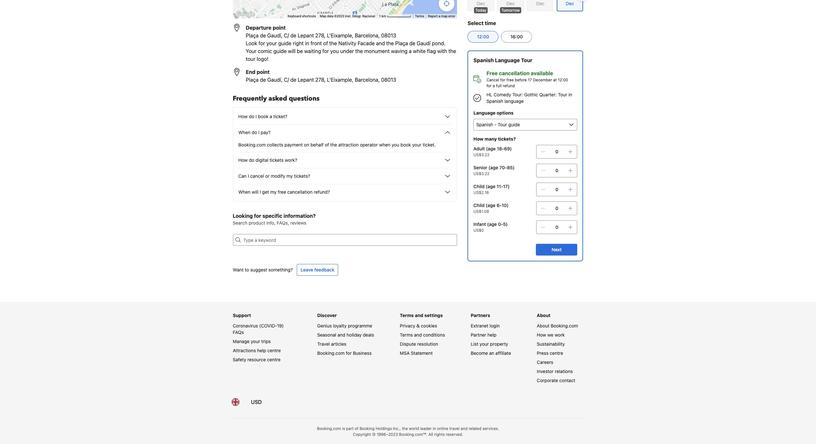 Task type: vqa. For each thing, say whether or not it's contained in the screenshot.


Task type: locate. For each thing, give the bounding box(es) containing it.
spanish inside hl comedy tour: gothic quarter: tour in spanish language
[[487, 98, 504, 104]]

dec for dec
[[536, 1, 545, 6]]

partner help link
[[471, 333, 497, 338]]

centre right resource
[[267, 357, 281, 363]]

12:00 down select time
[[477, 34, 489, 39]]

will inside departure point plaça de gaudí, c/ de lepant 278, l'eixample, barcelona, 08013 look for your guide right in front of the nativity facade and the plaça de gaudí pond. your comic guide will be waiting for you under the monument waving a white flag with the tour logo!
[[288, 48, 296, 54]]

08013 down waving
[[381, 77, 396, 83]]

cancellation up before
[[499, 70, 530, 76]]

i inside when will i get my free cancellation refund? dropdown button
[[260, 189, 261, 195]]

70-
[[500, 165, 507, 170]]

shortcuts
[[302, 14, 316, 18]]

(age inside infant (age 0-5) us$0
[[487, 222, 497, 227]]

gaudí, inside end point plaça de gaudí, c/ de lepant 278, l'eixample, barcelona, 08013
[[267, 77, 283, 83]]

plaça
[[246, 33, 259, 38], [395, 40, 408, 46], [246, 77, 259, 83]]

1 horizontal spatial my
[[287, 173, 293, 179]]

278, for departure
[[315, 33, 326, 38]]

your up 'comic' at the left top of the page
[[267, 40, 277, 46]]

i for book
[[256, 114, 257, 119]]

278, inside departure point plaça de gaudí, c/ de lepant 278, l'eixample, barcelona, 08013 look for your guide right in front of the nativity facade and the plaça de gaudí pond. your comic guide will be waiting for you under the monument waving a white flag with the tour logo!
[[315, 33, 326, 38]]

your
[[246, 48, 257, 54]]

holiday
[[347, 333, 362, 338]]

plaça inside end point plaça de gaudí, c/ de lepant 278, l'eixample, barcelona, 08013
[[246, 77, 259, 83]]

and down loyalty
[[338, 333, 346, 338]]

i
[[256, 114, 257, 119], [259, 130, 260, 135], [248, 173, 249, 179], [260, 189, 261, 195]]

terms for terms link
[[415, 14, 424, 18]]

2 vertical spatial of
[[355, 427, 359, 432]]

do left digital
[[249, 157, 254, 163]]

(age left 11-
[[486, 184, 496, 189]]

1 vertical spatial my
[[270, 189, 277, 195]]

1 vertical spatial gaudí,
[[267, 77, 283, 83]]

and down &
[[414, 333, 422, 338]]

barcelona, inside departure point plaça de gaudí, c/ de lepant 278, l'eixample, barcelona, 08013 look for your guide right in front of the nativity facade and the plaça de gaudí pond. your comic guide will be waiting for you under the monument waving a white flag with the tour logo!
[[355, 33, 380, 38]]

do for book
[[249, 114, 254, 119]]

dec inside dec tomorrow
[[507, 1, 515, 6]]

i inside when do i pay? dropdown button
[[259, 130, 260, 135]]

want to suggest something?
[[233, 267, 293, 273]]

help down trips
[[257, 348, 266, 354]]

1 vertical spatial 08013
[[381, 77, 396, 83]]

cancellation
[[499, 70, 530, 76], [287, 189, 313, 195]]

before
[[515, 78, 527, 82]]

frequently
[[233, 94, 267, 103]]

nativity
[[339, 40, 357, 46]]

0 vertical spatial you
[[331, 48, 339, 54]]

in inside hl comedy tour: gothic quarter: tour in spanish language
[[569, 92, 573, 97]]

in right quarter:
[[569, 92, 573, 97]]

0 vertical spatial us$3.22
[[474, 153, 490, 157]]

08013 inside end point plaça de gaudí, c/ de lepant 278, l'eixample, barcelona, 08013
[[381, 77, 396, 83]]

report
[[428, 14, 438, 18]]

l'eixample, up nativity
[[327, 33, 354, 38]]

1 vertical spatial us$3.22
[[474, 171, 490, 176]]

lepant inside departure point plaça de gaudí, c/ de lepant 278, l'eixample, barcelona, 08013 look for your guide right in front of the nativity facade and the plaça de gaudí pond. your comic guide will be waiting for you under the monument waving a white flag with the tour logo!
[[298, 33, 314, 38]]

when will i get my free cancellation refund? button
[[238, 188, 452, 196]]

book right when
[[401, 142, 411, 148]]

i left pay?
[[259, 130, 260, 135]]

0 vertical spatial when
[[238, 130, 251, 135]]

1 vertical spatial cancellation
[[287, 189, 313, 195]]

12:00 right at
[[558, 78, 569, 82]]

the right inc.,
[[402, 427, 408, 432]]

1 horizontal spatial in
[[433, 427, 436, 432]]

1 0 from the top
[[556, 149, 559, 155]]

booking.com down travel articles
[[317, 351, 345, 356]]

free for cancellation
[[507, 78, 514, 82]]

1 gaudí, from the top
[[267, 33, 283, 38]]

dispute resolution
[[400, 342, 438, 347]]

and inside booking.com is part of booking holdings inc., the world leader in online travel and related services. copyright © 1996–2023 booking.com™. all rights reserved.
[[461, 427, 468, 432]]

0
[[556, 149, 559, 155], [556, 168, 559, 173], [556, 187, 559, 192], [556, 206, 559, 211], [556, 225, 559, 230]]

2 lepant from the top
[[298, 77, 314, 83]]

help for partner
[[488, 333, 497, 338]]

attractions help centre link
[[233, 348, 281, 354]]

booking.com down the "when do i pay?"
[[238, 142, 266, 148]]

(age inside adult (age 18-69) us$3.22
[[486, 146, 496, 152]]

do for pay?
[[252, 130, 257, 135]]

usd
[[251, 400, 262, 406]]

c/ up asked
[[284, 77, 289, 83]]

product
[[249, 220, 265, 226]]

0 vertical spatial free
[[507, 78, 514, 82]]

i for pay?
[[259, 130, 260, 135]]

coronavirus (covid-19) faqs
[[233, 323, 284, 335]]

0 vertical spatial will
[[288, 48, 296, 54]]

a left "full" on the top of page
[[493, 83, 495, 88]]

of right behalf
[[325, 142, 329, 148]]

how down frequently
[[238, 114, 248, 119]]

next button
[[536, 244, 578, 256]]

refund
[[503, 83, 515, 88]]

1 vertical spatial spanish
[[487, 98, 504, 104]]

1 c/ from the top
[[284, 33, 289, 38]]

monument
[[365, 48, 390, 54]]

child up us$2.16 on the right of the page
[[474, 184, 485, 189]]

for up product
[[254, 213, 261, 219]]

google image
[[235, 10, 256, 19]]

of right the part
[[355, 427, 359, 432]]

you
[[331, 48, 339, 54], [392, 142, 400, 148]]

1 278, from the top
[[315, 33, 326, 38]]

gaudí, inside departure point plaça de gaudí, c/ de lepant 278, l'eixample, barcelona, 08013 look for your guide right in front of the nativity facade and the plaça de gaudí pond. your comic guide will be waiting for you under the monument waving a white flag with the tour logo!
[[267, 33, 283, 38]]

dec
[[477, 1, 485, 6], [507, 1, 515, 6], [536, 1, 545, 6]]

free inside free cancellation available cancel for free before 17 december at 12:00 for a full refund
[[507, 78, 514, 82]]

1 vertical spatial plaça
[[395, 40, 408, 46]]

of inside booking.com is part of booking holdings inc., the world leader in online travel and related services. copyright © 1996–2023 booking.com™. all rights reserved.
[[355, 427, 359, 432]]

and up privacy & cookies
[[415, 313, 424, 318]]

in right right
[[305, 40, 309, 46]]

0 horizontal spatial you
[[331, 48, 339, 54]]

0 vertical spatial language
[[495, 57, 520, 63]]

gaudí, up frequently asked questions at the left top of page
[[267, 77, 283, 83]]

1 vertical spatial in
[[569, 92, 573, 97]]

us$3.22 for adult
[[474, 153, 490, 157]]

0 horizontal spatial point
[[257, 69, 270, 75]]

1 horizontal spatial point
[[273, 25, 286, 31]]

centre down trips
[[268, 348, 281, 354]]

book
[[258, 114, 269, 119], [401, 142, 411, 148]]

4 0 from the top
[[556, 206, 559, 211]]

1 08013 from the top
[[381, 33, 396, 38]]

do for tickets
[[249, 157, 254, 163]]

0 vertical spatial gaudí,
[[267, 33, 283, 38]]

guide left right
[[278, 40, 292, 46]]

08013 inside departure point plaça de gaudí, c/ de lepant 278, l'eixample, barcelona, 08013 look for your guide right in front of the nativity facade and the plaça de gaudí pond. your comic guide will be waiting for you under the monument waving a white flag with the tour logo!
[[381, 33, 396, 38]]

business
[[353, 351, 372, 356]]

and for terms and conditions
[[414, 333, 422, 338]]

0 horizontal spatial cancellation
[[287, 189, 313, 195]]

partners
[[471, 313, 490, 318]]

tickets? up 69)
[[498, 136, 516, 142]]

point right end
[[257, 69, 270, 75]]

2 about from the top
[[537, 323, 550, 329]]

barcelona, down monument
[[355, 77, 380, 83]]

for up 'comic' at the left top of the page
[[259, 40, 265, 46]]

0 horizontal spatial help
[[257, 348, 266, 354]]

0 for senior (age 70-85)
[[556, 168, 559, 173]]

terms up privacy
[[400, 313, 414, 318]]

1 us$3.22 from the top
[[474, 153, 490, 157]]

1 horizontal spatial tour
[[558, 92, 568, 97]]

l'eixample, for departure
[[327, 33, 354, 38]]

0 vertical spatial lepant
[[298, 33, 314, 38]]

want
[[233, 267, 244, 273]]

when inside dropdown button
[[238, 189, 251, 195]]

hl comedy tour: gothic quarter: tour in spanish language
[[487, 92, 573, 104]]

discover
[[317, 313, 337, 318]]

0 vertical spatial 08013
[[381, 33, 396, 38]]

1 vertical spatial tickets?
[[294, 173, 310, 179]]

work
[[555, 333, 565, 338]]

keyboard shortcuts
[[288, 14, 316, 18]]

will
[[288, 48, 296, 54], [252, 189, 259, 195]]

dec right dec tomorrow
[[536, 1, 545, 6]]

1 vertical spatial l'eixample,
[[327, 77, 354, 83]]

lepant up questions
[[298, 77, 314, 83]]

0 horizontal spatial tickets?
[[294, 173, 310, 179]]

1 when from the top
[[238, 130, 251, 135]]

0 vertical spatial my
[[287, 173, 293, 179]]

about up we
[[537, 323, 550, 329]]

when left pay?
[[238, 130, 251, 135]]

the down facade
[[356, 48, 363, 54]]

2 horizontal spatial in
[[569, 92, 573, 97]]

2 278, from the top
[[315, 77, 326, 83]]

0 vertical spatial barcelona,
[[355, 33, 380, 38]]

attraction
[[339, 142, 359, 148]]

(age inside child (age 11-17) us$2.16
[[486, 184, 496, 189]]

3 0 from the top
[[556, 187, 559, 192]]

a inside free cancellation available cancel for free before 17 december at 12:00 for a full refund
[[493, 83, 495, 88]]

1 lepant from the top
[[298, 33, 314, 38]]

region
[[463, 0, 589, 14]]

about up about booking.com link
[[537, 313, 551, 318]]

1 vertical spatial help
[[257, 348, 266, 354]]

point right the departure
[[273, 25, 286, 31]]

how up adult
[[474, 136, 484, 142]]

a inside departure point plaça de gaudí, c/ de lepant 278, l'eixample, barcelona, 08013 look for your guide right in front of the nativity facade and the plaça de gaudí pond. your comic guide will be waiting for you under the monument waving a white flag with the tour logo!
[[409, 48, 412, 54]]

in inside departure point plaça de gaudí, c/ de lepant 278, l'eixample, barcelona, 08013 look for your guide right in front of the nativity facade and the plaça de gaudí pond. your comic guide will be waiting for you under the monument waving a white flag with the tour logo!
[[305, 40, 309, 46]]

and
[[376, 40, 385, 46], [415, 313, 424, 318], [338, 333, 346, 338], [414, 333, 422, 338], [461, 427, 468, 432]]

child up us$1.08
[[474, 203, 485, 208]]

privacy
[[400, 323, 415, 329]]

0 vertical spatial plaça
[[246, 33, 259, 38]]

0 vertical spatial c/
[[284, 33, 289, 38]]

c/ for end
[[284, 77, 289, 83]]

1 vertical spatial do
[[252, 130, 257, 135]]

language down hl
[[474, 110, 496, 116]]

2 0 from the top
[[556, 168, 559, 173]]

c/ inside end point plaça de gaudí, c/ de lepant 278, l'eixample, barcelona, 08013
[[284, 77, 289, 83]]

leave feedback
[[301, 267, 335, 273]]

of inside departure point plaça de gaudí, c/ de lepant 278, l'eixample, barcelona, 08013 look for your guide right in front of the nativity facade and the plaça de gaudí pond. your comic guide will be waiting for you under the monument waving a white flag with the tour logo!
[[323, 40, 328, 46]]

you inside departure point plaça de gaudí, c/ de lepant 278, l'eixample, barcelona, 08013 look for your guide right in front of the nativity facade and the plaça de gaudí pond. your comic guide will be waiting for you under the monument waving a white flag with the tour logo!
[[331, 48, 339, 54]]

barcelona, inside end point plaça de gaudí, c/ de lepant 278, l'eixample, barcelona, 08013
[[355, 77, 380, 83]]

child inside 'child (age 6-10) us$1.08'
[[474, 203, 485, 208]]

booking.com for business link
[[317, 351, 372, 356]]

1 vertical spatial lepant
[[298, 77, 314, 83]]

tickets? down 'work?'
[[294, 173, 310, 179]]

my inside dropdown button
[[270, 189, 277, 195]]

point inside departure point plaça de gaudí, c/ de lepant 278, l'eixample, barcelona, 08013 look for your guide right in front of the nativity facade and the plaça de gaudí pond. your comic guide will be waiting for you under the monument waving a white flag with the tour logo!
[[273, 25, 286, 31]]

(age for 6-
[[486, 203, 496, 208]]

dec today
[[476, 1, 487, 13]]

do left pay?
[[252, 130, 257, 135]]

programme
[[348, 323, 372, 329]]

my right get
[[270, 189, 277, 195]]

booking
[[360, 427, 375, 432]]

0 vertical spatial 278,
[[315, 33, 326, 38]]

and up monument
[[376, 40, 385, 46]]

1 l'eixample, from the top
[[327, 33, 354, 38]]

services.
[[483, 427, 499, 432]]

the left attraction
[[331, 142, 337, 148]]

0 vertical spatial help
[[488, 333, 497, 338]]

c/ down keyboard
[[284, 33, 289, 38]]

1 vertical spatial you
[[392, 142, 400, 148]]

of right front
[[323, 40, 328, 46]]

gaudí, down the departure
[[267, 33, 283, 38]]

0 for child (age 11-17)
[[556, 187, 559, 192]]

my
[[287, 173, 293, 179], [270, 189, 277, 195]]

0 horizontal spatial dec
[[477, 1, 485, 6]]

booking.com inside booking.com is part of booking holdings inc., the world leader in online travel and related services. copyright © 1996–2023 booking.com™. all rights reserved.
[[317, 427, 341, 432]]

1 horizontal spatial book
[[401, 142, 411, 148]]

us$3.22 inside 'senior (age 70-85) us$3.22'
[[474, 171, 490, 176]]

point for departure
[[273, 25, 286, 31]]

1 vertical spatial child
[[474, 203, 485, 208]]

plaça for end point plaça de gaudí, c/ de lepant 278, l'eixample, barcelona, 08013
[[246, 77, 259, 83]]

travel
[[450, 427, 460, 432]]

on
[[304, 142, 309, 148]]

centre down sustainability link
[[550, 351, 564, 356]]

0 horizontal spatial will
[[252, 189, 259, 195]]

i left get
[[260, 189, 261, 195]]

2 c/ from the top
[[284, 77, 289, 83]]

1 about from the top
[[537, 313, 551, 318]]

flag
[[427, 48, 436, 54]]

1 barcelona, from the top
[[355, 33, 380, 38]]

0 vertical spatial about
[[537, 313, 551, 318]]

how left we
[[537, 333, 547, 338]]

leave
[[301, 267, 313, 273]]

2 child from the top
[[474, 203, 485, 208]]

plaça up waving
[[395, 40, 408, 46]]

0 horizontal spatial 12:00
[[477, 34, 489, 39]]

1 horizontal spatial help
[[488, 333, 497, 338]]

when down can
[[238, 189, 251, 195]]

c/ inside departure point plaça de gaudí, c/ de lepant 278, l'eixample, barcelona, 08013 look for your guide right in front of the nativity facade and the plaça de gaudí pond. your comic guide will be waiting for you under the monument waving a white flag with the tour logo!
[[284, 33, 289, 38]]

can i cancel or modify my tickets?
[[238, 173, 310, 179]]

l'eixample, down under on the top left of the page
[[327, 77, 354, 83]]

0 horizontal spatial in
[[305, 40, 309, 46]]

my right modify
[[287, 173, 293, 179]]

2 vertical spatial do
[[249, 157, 254, 163]]

do up the "when do i pay?"
[[249, 114, 254, 119]]

language
[[495, 57, 520, 63], [474, 110, 496, 116]]

info,
[[267, 220, 276, 226]]

(age for 11-
[[486, 184, 496, 189]]

about for about booking.com
[[537, 323, 550, 329]]

0 horizontal spatial free
[[278, 189, 286, 195]]

0 vertical spatial of
[[323, 40, 328, 46]]

questions
[[289, 94, 320, 103]]

related
[[469, 427, 482, 432]]

time
[[485, 20, 496, 26]]

1 vertical spatial will
[[252, 189, 259, 195]]

and for terms and settings
[[415, 313, 424, 318]]

0 for adult (age 18-69)
[[556, 149, 559, 155]]

08013 for departure point plaça de gaudí, c/ de lepant 278, l'eixample, barcelona, 08013 look for your guide right in front of the nativity facade and the plaça de gaudí pond. your comic guide will be waiting for you under the monument waving a white flag with the tour logo!
[[381, 33, 396, 38]]

when will i get my free cancellation refund?
[[238, 189, 330, 195]]

1 vertical spatial book
[[401, 142, 411, 148]]

press centre link
[[537, 351, 564, 356]]

0 vertical spatial book
[[258, 114, 269, 119]]

us$3.22 for senior
[[474, 171, 490, 176]]

help up list your property link
[[488, 333, 497, 338]]

centre
[[268, 348, 281, 354], [550, 351, 564, 356], [267, 357, 281, 363]]

tour up free cancellation available cancel for free before 17 december at 12:00 for a full refund
[[521, 57, 533, 63]]

sustainability
[[537, 342, 565, 347]]

dec inside button
[[536, 1, 545, 6]]

do
[[249, 114, 254, 119], [252, 130, 257, 135], [249, 157, 254, 163]]

2 vertical spatial terms
[[400, 333, 413, 338]]

1 vertical spatial barcelona,
[[355, 77, 380, 83]]

spanish down hl
[[487, 98, 504, 104]]

dec up today
[[477, 1, 485, 6]]

1 vertical spatial guide
[[274, 48, 287, 54]]

booking.com up work
[[551, 323, 578, 329]]

settings
[[425, 313, 443, 318]]

08013 for end point plaça de gaudí, c/ de lepant 278, l'eixample, barcelona, 08013
[[381, 77, 396, 83]]

(age inside 'senior (age 70-85) us$3.22'
[[489, 165, 499, 170]]

and right travel
[[461, 427, 468, 432]]

trips
[[261, 339, 271, 345]]

2 barcelona, from the top
[[355, 77, 380, 83]]

0 vertical spatial terms
[[415, 14, 424, 18]]

terms and conditions link
[[400, 333, 445, 338]]

in
[[305, 40, 309, 46], [569, 92, 573, 97], [433, 427, 436, 432]]

1 vertical spatial c/
[[284, 77, 289, 83]]

free up the refund
[[507, 78, 514, 82]]

how for how we work
[[537, 333, 547, 338]]

child inside child (age 11-17) us$2.16
[[474, 184, 485, 189]]

0 vertical spatial point
[[273, 25, 286, 31]]

2 gaudí, from the top
[[267, 77, 283, 83]]

terms left the report
[[415, 14, 424, 18]]

1 km button
[[377, 14, 413, 19]]

when inside dropdown button
[[238, 130, 251, 135]]

1 horizontal spatial will
[[288, 48, 296, 54]]

0 vertical spatial tour
[[521, 57, 533, 63]]

2 horizontal spatial dec
[[536, 1, 545, 6]]

l'eixample, for end
[[327, 77, 354, 83]]

0 horizontal spatial my
[[270, 189, 277, 195]]

point for end
[[257, 69, 270, 75]]

is
[[342, 427, 345, 432]]

de down the departure
[[260, 33, 266, 38]]

2 vertical spatial plaça
[[246, 77, 259, 83]]

waiting
[[304, 48, 321, 54]]

1 child from the top
[[474, 184, 485, 189]]

3 dec from the left
[[536, 1, 545, 6]]

booking.com for booking.com collects payment on behalf of the attraction operator when you book your ticket.
[[238, 142, 266, 148]]

1 horizontal spatial 12:00
[[558, 78, 569, 82]]

facade
[[358, 40, 375, 46]]

278, up questions
[[315, 77, 326, 83]]

dec button
[[527, 0, 554, 11]]

1 horizontal spatial dec
[[507, 1, 515, 6]]

property
[[490, 342, 508, 347]]

do inside dropdown button
[[252, 130, 257, 135]]

articles
[[331, 342, 347, 347]]

plaça for departure point plaça de gaudí, c/ de lepant 278, l'eixample, barcelona, 08013 look for your guide right in front of the nativity facade and the plaça de gaudí pond. your comic guide will be waiting for you under the monument waving a white flag with the tour logo!
[[246, 33, 259, 38]]

2 08013 from the top
[[381, 77, 396, 83]]

1 dec from the left
[[477, 1, 485, 6]]

guide
[[278, 40, 292, 46], [274, 48, 287, 54]]

tour inside hl comedy tour: gothic quarter: tour in spanish language
[[558, 92, 568, 97]]

1 vertical spatial tour
[[558, 92, 568, 97]]

us$3.22 inside adult (age 18-69) us$3.22
[[474, 153, 490, 157]]

1 horizontal spatial free
[[507, 78, 514, 82]]

right
[[293, 40, 304, 46]]

gaudí, for departure
[[267, 33, 283, 38]]

when for when do i pay?
[[238, 130, 251, 135]]

0 vertical spatial in
[[305, 40, 309, 46]]

2 l'eixample, from the top
[[327, 77, 354, 83]]

point
[[273, 25, 286, 31], [257, 69, 270, 75]]

free right get
[[278, 189, 286, 195]]

lepant up right
[[298, 33, 314, 38]]

1 vertical spatial point
[[257, 69, 270, 75]]

1 horizontal spatial cancellation
[[499, 70, 530, 76]]

2 when from the top
[[238, 189, 251, 195]]

cancellation left the refund?
[[287, 189, 313, 195]]

08013 up waving
[[381, 33, 396, 38]]

1 vertical spatial 278,
[[315, 77, 326, 83]]

l'eixample, inside end point plaça de gaudí, c/ de lepant 278, l'eixample, barcelona, 08013
[[327, 77, 354, 83]]

1 vertical spatial 12:00
[[558, 78, 569, 82]]

how do digital tickets work?
[[238, 157, 297, 163]]

2 dec from the left
[[507, 1, 515, 6]]

dec inside "dec today"
[[477, 1, 485, 6]]

region containing dec
[[463, 0, 589, 14]]

0 vertical spatial cancellation
[[499, 70, 530, 76]]

in up all
[[433, 427, 436, 432]]

0 horizontal spatial book
[[258, 114, 269, 119]]

1 vertical spatial terms
[[400, 313, 414, 318]]

msa
[[400, 351, 410, 356]]

ticket?
[[274, 114, 288, 119]]

1 vertical spatial when
[[238, 189, 251, 195]]

plaça up look
[[246, 33, 259, 38]]

1 horizontal spatial you
[[392, 142, 400, 148]]

l'eixample, inside departure point plaça de gaudí, c/ de lepant 278, l'eixample, barcelona, 08013 look for your guide right in front of the nativity facade and the plaça de gaudí pond. your comic guide will be waiting for you under the monument waving a white flag with the tour logo!
[[327, 33, 354, 38]]

at
[[554, 78, 557, 82]]

point inside end point plaça de gaudí, c/ de lepant 278, l'eixample, barcelona, 08013
[[257, 69, 270, 75]]

will left 'be'
[[288, 48, 296, 54]]

lepant inside end point plaça de gaudí, c/ de lepant 278, l'eixample, barcelona, 08013
[[298, 77, 314, 83]]

terms down privacy
[[400, 333, 413, 338]]

278, up front
[[315, 33, 326, 38]]

barcelona, for end point plaça de gaudí, c/ de lepant 278, l'eixample, barcelona, 08013
[[355, 77, 380, 83]]

(age for 0-
[[487, 222, 497, 227]]

you left under on the top left of the page
[[331, 48, 339, 54]]

(age left 0- on the right of page
[[487, 222, 497, 227]]

08013
[[381, 33, 396, 38], [381, 77, 396, 83]]

free inside dropdown button
[[278, 189, 286, 195]]

km
[[382, 14, 386, 18]]

c/ for departure
[[284, 33, 289, 38]]

spanish up free
[[474, 57, 494, 63]]

5 0 from the top
[[556, 225, 559, 230]]

i inside how do i book a ticket? dropdown button
[[256, 114, 257, 119]]

1 vertical spatial about
[[537, 323, 550, 329]]

2 vertical spatial in
[[433, 427, 436, 432]]

i right can
[[248, 173, 249, 179]]

book up pay?
[[258, 114, 269, 119]]

0 vertical spatial do
[[249, 114, 254, 119]]

barcelona, up facade
[[355, 33, 380, 38]]

a left ticket?
[[270, 114, 272, 119]]

278, inside end point plaça de gaudí, c/ de lepant 278, l'eixample, barcelona, 08013
[[315, 77, 326, 83]]

0 vertical spatial child
[[474, 184, 485, 189]]

many
[[485, 136, 497, 142]]

1 vertical spatial free
[[278, 189, 286, 195]]

tour right quarter:
[[558, 92, 568, 97]]

plaça down end
[[246, 77, 259, 83]]

0 vertical spatial l'eixample,
[[327, 33, 354, 38]]

us$3.22 down adult
[[474, 153, 490, 157]]

how up can
[[238, 157, 248, 163]]

(age inside 'child (age 6-10) us$1.08'
[[486, 203, 496, 208]]

2 us$3.22 from the top
[[474, 171, 490, 176]]

0 vertical spatial tickets?
[[498, 136, 516, 142]]

language up free
[[495, 57, 520, 63]]

will inside dropdown button
[[252, 189, 259, 195]]



Task type: describe. For each thing, give the bounding box(es) containing it.
terms and conditions
[[400, 333, 445, 338]]

how for how many tickets?
[[474, 136, 484, 142]]

comic
[[258, 48, 272, 54]]

12:00 inside free cancellation available cancel for free before 17 december at 12:00 for a full refund
[[558, 78, 569, 82]]

for up "full" on the top of page
[[501, 78, 506, 82]]

logo!
[[257, 56, 269, 62]]

free for will
[[278, 189, 286, 195]]

nacional
[[363, 14, 375, 18]]

inc.,
[[393, 427, 401, 432]]

for left business
[[346, 351, 352, 356]]

the right with
[[449, 48, 456, 54]]

operator
[[360, 142, 378, 148]]

i for get
[[260, 189, 261, 195]]

help for attractions
[[257, 348, 266, 354]]

safety resource centre link
[[233, 357, 281, 363]]

for inside looking for specific information? search product info, faqs, reviews
[[254, 213, 261, 219]]

statement
[[411, 351, 433, 356]]

child for child (age 11-17)
[[474, 184, 485, 189]]

for right waiting
[[323, 48, 329, 54]]

copyright
[[353, 433, 371, 437]]

a left map in the right top of the page
[[439, 14, 441, 18]]

de up right
[[291, 33, 297, 38]]

Type a keyword field
[[241, 234, 457, 246]]

0 for child (age 6-10)
[[556, 206, 559, 211]]

refund?
[[314, 189, 330, 195]]

press centre
[[537, 351, 564, 356]]

msa statement link
[[400, 351, 433, 356]]

next
[[552, 247, 562, 253]]

when for when will i get my free cancellation refund?
[[238, 189, 251, 195]]

be
[[297, 48, 303, 54]]

the left nativity
[[330, 40, 337, 46]]

holdings
[[376, 427, 392, 432]]

in inside booking.com is part of booking holdings inc., the world leader in online travel and related services. copyright © 1996–2023 booking.com™. all rights reserved.
[[433, 427, 436, 432]]

us$1.08
[[474, 209, 489, 214]]

report a map error link
[[428, 14, 456, 18]]

1 vertical spatial of
[[325, 142, 329, 148]]

available
[[531, 70, 554, 76]]

feedback
[[315, 267, 335, 273]]

0 for infant (age 0-5)
[[556, 225, 559, 230]]

list
[[471, 342, 479, 347]]

work?
[[285, 157, 297, 163]]

centre for attractions help centre
[[268, 348, 281, 354]]

how we work link
[[537, 333, 565, 338]]

0 vertical spatial 12:00
[[477, 34, 489, 39]]

all
[[429, 433, 433, 437]]

when
[[379, 142, 391, 148]]

and for seasonal and holiday deals
[[338, 333, 346, 338]]

extranet
[[471, 323, 489, 329]]

centre for safety resource centre
[[267, 357, 281, 363]]

my inside dropdown button
[[287, 173, 293, 179]]

0 vertical spatial guide
[[278, 40, 292, 46]]

85)
[[507, 165, 515, 170]]

payment
[[285, 142, 303, 148]]

login
[[490, 323, 500, 329]]

lepant for end
[[298, 77, 314, 83]]

geogr.
[[352, 14, 362, 18]]

how for how do i book a ticket?
[[238, 114, 248, 119]]

how do i book a ticket?
[[238, 114, 288, 119]]

white
[[413, 48, 426, 54]]

18-
[[497, 146, 504, 152]]

map
[[441, 14, 448, 18]]

partner help
[[471, 333, 497, 338]]

asked
[[269, 94, 287, 103]]

1 vertical spatial language
[[474, 110, 496, 116]]

(age for 18-
[[486, 146, 496, 152]]

0 horizontal spatial tour
[[521, 57, 533, 63]]

booking.com for booking.com is part of booking holdings inc., the world leader in online travel and related services. copyright © 1996–2023 booking.com™. all rights reserved.
[[317, 427, 341, 432]]

a inside dropdown button
[[270, 114, 272, 119]]

dec for dec today
[[477, 1, 485, 6]]

your up attractions help centre
[[251, 339, 260, 345]]

today
[[476, 8, 487, 13]]

modify
[[271, 173, 285, 179]]

become
[[471, 351, 488, 356]]

reserved.
[[446, 433, 463, 437]]

information?
[[284, 213, 316, 219]]

child (age 11-17) us$2.16
[[474, 184, 510, 195]]

contact
[[560, 378, 576, 384]]

gaudí, for end
[[267, 77, 283, 83]]

map region
[[233, 0, 457, 19]]

when do i pay? button
[[238, 129, 452, 137]]

tomorrow
[[502, 8, 520, 13]]

waving
[[391, 48, 408, 54]]

corporate contact link
[[537, 378, 576, 384]]

booking.com collects payment on behalf of the attraction operator when you book your ticket.
[[238, 142, 436, 148]]

book inside dropdown button
[[258, 114, 269, 119]]

dec for dec tomorrow
[[507, 1, 515, 6]]

your down partner help
[[480, 342, 489, 347]]

278, for end
[[315, 77, 326, 83]]

genius loyalty programme
[[317, 323, 372, 329]]

extranet login link
[[471, 323, 500, 329]]

and inside departure point plaça de gaudí, c/ de lepant 278, l'eixample, barcelona, 08013 look for your guide right in front of the nativity facade and the plaça de gaudí pond. your comic guide will be waiting for you under the monument waving a white flag with the tour logo!
[[376, 40, 385, 46]]

de down logo!
[[260, 77, 266, 83]]

loyalty
[[333, 323, 347, 329]]

resource
[[248, 357, 266, 363]]

part
[[346, 427, 354, 432]]

collects
[[267, 142, 283, 148]]

de up white
[[410, 40, 416, 46]]

rights
[[434, 433, 445, 437]]

adult
[[474, 146, 485, 152]]

with
[[438, 48, 447, 54]]

child for child (age 6-10)
[[474, 203, 485, 208]]

comedy
[[494, 92, 511, 97]]

how for how do digital tickets work?
[[238, 157, 248, 163]]

careers
[[537, 360, 554, 365]]

cancellation inside free cancellation available cancel for free before 17 december at 12:00 for a full refund
[[499, 70, 530, 76]]

error
[[449, 14, 456, 18]]

extranet login
[[471, 323, 500, 329]]

terms for terms and conditions
[[400, 333, 413, 338]]

manage
[[233, 339, 250, 345]]

69)
[[504, 146, 512, 152]]

become an affiliate
[[471, 351, 511, 356]]

(age for 70-
[[489, 165, 499, 170]]

privacy & cookies link
[[400, 323, 437, 329]]

the up waving
[[386, 40, 394, 46]]

terms for terms and settings
[[400, 313, 414, 318]]

17
[[528, 78, 532, 82]]

your inside departure point plaça de gaudí, c/ de lepant 278, l'eixample, barcelona, 08013 look for your guide right in front of the nativity facade and the plaça de gaudí pond. your comic guide will be waiting for you under the monument waving a white flag with the tour logo!
[[267, 40, 277, 46]]

i inside can i cancel or modify my tickets? dropdown button
[[248, 173, 249, 179]]

senior (age 70-85) us$3.22
[[474, 165, 515, 176]]

1 horizontal spatial tickets?
[[498, 136, 516, 142]]

de up questions
[[291, 77, 297, 83]]

infant
[[474, 222, 486, 227]]

language
[[505, 98, 524, 104]]

digital
[[256, 157, 269, 163]]

for down cancel on the right top of page
[[487, 83, 492, 88]]

(covid-
[[259, 323, 277, 329]]

map data ©2023 inst. geogr. nacional
[[320, 14, 375, 18]]

0 vertical spatial spanish
[[474, 57, 494, 63]]

something?
[[269, 267, 293, 273]]

free cancellation available cancel for free before 17 december at 12:00 for a full refund
[[487, 70, 569, 88]]

cancellation inside dropdown button
[[287, 189, 313, 195]]

tickets? inside dropdown button
[[294, 173, 310, 179]]

booking.com™.
[[399, 433, 428, 437]]

about for about
[[537, 313, 551, 318]]

gaudí
[[417, 40, 431, 46]]

looking
[[233, 213, 253, 219]]

barcelona, for departure point plaça de gaudí, c/ de lepant 278, l'eixample, barcelona, 08013 look for your guide right in front of the nativity facade and the plaça de gaudí pond. your comic guide will be waiting for you under the monument waving a white flag with the tour logo!
[[355, 33, 380, 38]]

booking.com for booking.com for business
[[317, 351, 345, 356]]

suggest
[[250, 267, 267, 273]]

cookies
[[421, 323, 437, 329]]

your left ticket.
[[412, 142, 422, 148]]

seasonal and holiday deals
[[317, 333, 374, 338]]

investor relations
[[537, 369, 573, 375]]

the inside booking.com is part of booking holdings inc., the world leader in online travel and related services. copyright © 1996–2023 booking.com™. all rights reserved.
[[402, 427, 408, 432]]

can i cancel or modify my tickets? button
[[238, 172, 452, 180]]

lepant for departure
[[298, 33, 314, 38]]

coronavirus (covid-19) faqs link
[[233, 323, 284, 335]]

list your property link
[[471, 342, 508, 347]]

corporate
[[537, 378, 558, 384]]

language options
[[474, 110, 514, 116]]

16:00
[[511, 34, 523, 39]]

hl
[[487, 92, 493, 97]]



